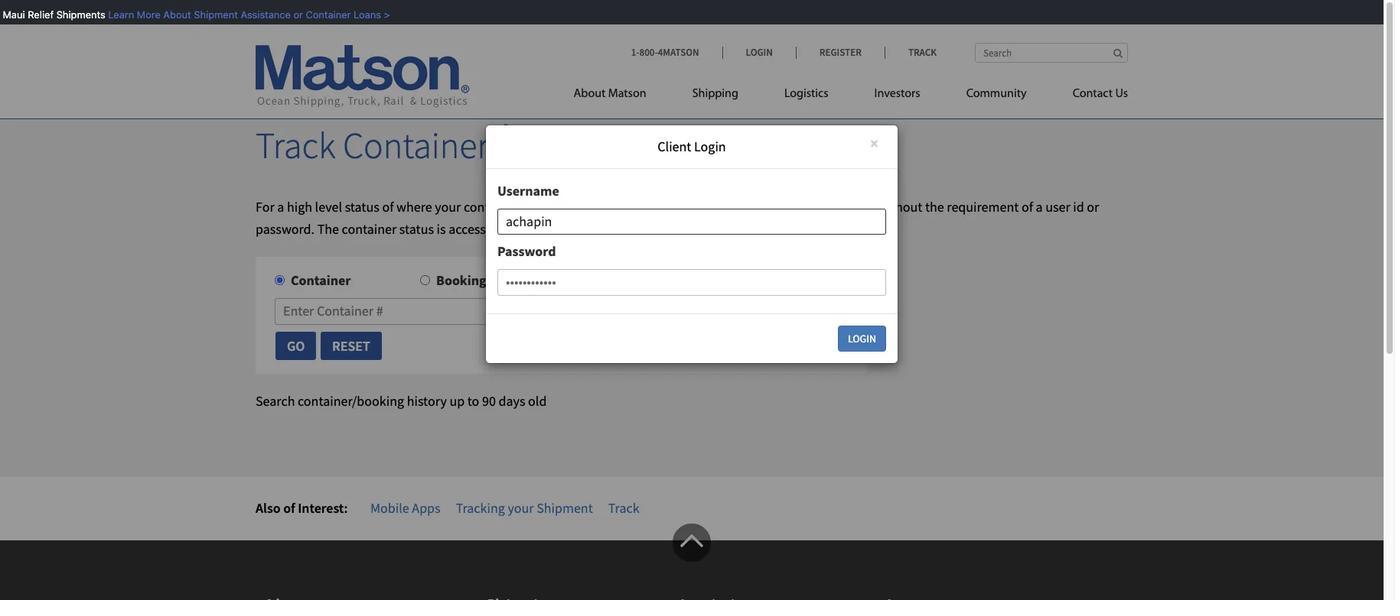 Task type: describe. For each thing, give the bounding box(es) containing it.
of down provides
[[772, 220, 784, 238]]

tracking your shipment link
[[456, 500, 593, 517]]

username
[[497, 182, 559, 200]]

accessible
[[449, 220, 507, 238]]

high
[[287, 198, 312, 216]]

mobile apps link
[[370, 500, 441, 517]]

mobile
[[370, 500, 409, 517]]

shipments
[[51, 8, 101, 21]]

contact us link
[[1050, 80, 1128, 112]]

learn more about shipment assistance or container loans > link
[[103, 8, 385, 21]]

user
[[1045, 198, 1070, 216]]

of down number,
[[604, 272, 617, 290]]

0 horizontal spatial lading
[[619, 272, 661, 290]]

800-
[[639, 46, 658, 59]]

password
[[497, 243, 556, 260]]

basic
[[794, 198, 824, 216]]

Booking radio
[[420, 276, 430, 286]]

search
[[256, 393, 295, 410]]

shipping link
[[669, 80, 761, 112]]

shipping
[[692, 88, 738, 100]]

0 horizontal spatial booking
[[436, 272, 486, 290]]

client
[[658, 138, 691, 155]]

more
[[132, 8, 156, 21]]

number
[[688, 220, 733, 238]]

learn
[[103, 8, 129, 21]]

container left loans
[[301, 8, 346, 21]]

password.
[[256, 220, 315, 238]]

1 horizontal spatial status
[[399, 220, 434, 238]]

1 vertical spatial tracking
[[456, 500, 505, 517]]

the
[[317, 220, 339, 238]]

assistance
[[236, 8, 286, 21]]

0 horizontal spatial or
[[289, 8, 298, 21]]

search container/booking history up to 90 days old
[[256, 393, 547, 410]]

investors
[[874, 88, 920, 100]]

number.
[[829, 220, 877, 238]]

0 horizontal spatial bill
[[582, 272, 602, 290]]

by
[[510, 220, 524, 238]]

2 horizontal spatial track
[[908, 46, 937, 59]]

1 horizontal spatial track
[[608, 500, 639, 517]]

bill inside for a high level status of where your container currently is, ocean shipment tracking provides basic visibility without the requirement of a user id or password. the container status is accessible by container number, booking number or bill of lading number.
[[751, 220, 770, 238]]

without
[[877, 198, 922, 216]]

0 vertical spatial track link
[[885, 46, 937, 59]]

1 vertical spatial track
[[256, 122, 335, 168]]

also
[[256, 500, 281, 517]]

register link
[[796, 46, 885, 59]]

0 horizontal spatial about
[[158, 8, 186, 21]]

backtop image
[[673, 524, 711, 562]]

tracking inside for a high level status of where your container currently is, ocean shipment tracking provides basic visibility without the requirement of a user id or password. the container status is accessible by container number, booking number or bill of lading number.
[[690, 198, 739, 216]]

ocean
[[592, 198, 628, 216]]

matson
[[608, 88, 646, 100]]

contact us
[[1073, 88, 1128, 100]]

0 vertical spatial status
[[345, 198, 379, 216]]

90
[[482, 393, 496, 410]]

of right also
[[283, 500, 295, 517]]

requirement
[[947, 198, 1019, 216]]

community
[[966, 88, 1027, 100]]

id
[[1073, 198, 1084, 216]]

Username text field
[[497, 209, 886, 235]]

interest:
[[298, 500, 348, 517]]

lading inside for a high level status of where your container currently is, ocean shipment tracking provides basic visibility without the requirement of a user id or password. the container status is accessible by container number, booking number or bill of lading number.
[[787, 220, 826, 238]]

bill of lading
[[582, 272, 661, 290]]

where
[[396, 198, 432, 216]]

login for login button at the right
[[848, 332, 876, 346]]

contact
[[1073, 88, 1113, 100]]

1 a from the left
[[277, 198, 284, 216]]

shipment inside for a high level status of where your container currently is, ocean shipment tracking provides basic visibility without the requirement of a user id or password. the container status is accessible by container number, booking number or bill of lading number.
[[631, 198, 687, 216]]

1-800-4matson
[[631, 46, 699, 59]]

container up where
[[343, 122, 489, 168]]

0 vertical spatial container
[[464, 198, 519, 216]]

│ocean
[[496, 122, 614, 168]]

>
[[379, 8, 385, 21]]

1-
[[631, 46, 639, 59]]

client login
[[658, 138, 726, 155]]

loans
[[349, 8, 376, 21]]

of left where
[[382, 198, 394, 216]]

us
[[1115, 88, 1128, 100]]

maui relief shipments learn more about shipment assistance or container loans >
[[0, 8, 385, 21]]



Task type: locate. For each thing, give the bounding box(es) containing it.
container/booking
[[298, 393, 404, 410]]

1 vertical spatial your
[[508, 500, 534, 517]]

investors link
[[851, 80, 943, 112]]

2 a from the left
[[1036, 198, 1043, 216]]

1 vertical spatial lading
[[619, 272, 661, 290]]

of left user
[[1022, 198, 1033, 216]]

0 horizontal spatial login
[[694, 138, 726, 155]]

container
[[464, 198, 519, 216], [342, 220, 397, 238]]

None button
[[275, 331, 317, 361], [320, 331, 382, 361], [275, 331, 317, 361], [320, 331, 382, 361]]

tracking right 'apps'
[[456, 500, 505, 517]]

bill down number,
[[582, 272, 602, 290]]

0 horizontal spatial a
[[277, 198, 284, 216]]

about left 'matson'
[[574, 88, 606, 100]]

search image
[[1113, 48, 1123, 58]]

2 horizontal spatial login
[[848, 332, 876, 346]]

0 vertical spatial your
[[435, 198, 461, 216]]

1 vertical spatial login
[[694, 138, 726, 155]]

is
[[437, 220, 446, 238]]

a left user
[[1036, 198, 1043, 216]]

container inside for a high level status of where your container currently is, ocean shipment tracking provides basic visibility without the requirement of a user id or password. the container status is accessible by container number, booking number or bill of lading number.
[[527, 220, 583, 238]]

Search search field
[[975, 43, 1128, 63]]

1 vertical spatial container
[[342, 220, 397, 238]]

a right for
[[277, 198, 284, 216]]

2 horizontal spatial or
[[1087, 198, 1099, 216]]

0 vertical spatial track
[[908, 46, 937, 59]]

1 horizontal spatial tracking
[[690, 198, 739, 216]]

visibility
[[827, 198, 875, 216]]

1 vertical spatial track link
[[608, 500, 639, 517]]

1 vertical spatial bill
[[582, 272, 602, 290]]

0 vertical spatial bill
[[751, 220, 770, 238]]

0 horizontal spatial container
[[342, 220, 397, 238]]

bill
[[751, 220, 770, 238], [582, 272, 602, 290]]

container right 'container' "radio"
[[291, 272, 351, 290]]

shipment
[[189, 8, 233, 21], [621, 122, 767, 168], [631, 198, 687, 216], [537, 500, 593, 517]]

track
[[908, 46, 937, 59], [256, 122, 335, 168], [608, 500, 639, 517]]

booking
[[637, 220, 685, 238], [436, 272, 486, 290]]

×
[[870, 133, 879, 154]]

0 vertical spatial tracking
[[690, 198, 739, 216]]

mobile apps
[[370, 500, 441, 517]]

1 horizontal spatial lading
[[787, 220, 826, 238]]

up
[[449, 393, 465, 410]]

2 vertical spatial login
[[848, 332, 876, 346]]

container down currently
[[527, 220, 583, 238]]

Container radio
[[275, 276, 285, 286]]

container up accessible
[[464, 198, 519, 216]]

0 vertical spatial or
[[289, 8, 298, 21]]

the
[[925, 198, 944, 216]]

track container │ocean shipment
[[256, 122, 767, 168]]

0 vertical spatial about
[[158, 8, 186, 21]]

1 vertical spatial about
[[574, 88, 606, 100]]

to
[[467, 393, 479, 410]]

of
[[382, 198, 394, 216], [1022, 198, 1033, 216], [772, 220, 784, 238], [604, 272, 617, 290], [283, 500, 295, 517]]

0 horizontal spatial tracking
[[456, 500, 505, 517]]

1 horizontal spatial container
[[464, 198, 519, 216]]

0 horizontal spatial track
[[256, 122, 335, 168]]

top menu navigation
[[574, 80, 1128, 112]]

1 horizontal spatial a
[[1036, 198, 1043, 216]]

for a high level status of where your container currently is, ocean shipment tracking provides basic visibility without the requirement of a user id or password. the container status is accessible by container number, booking number or bill of lading number.
[[256, 198, 1099, 238]]

1 vertical spatial booking
[[436, 272, 486, 290]]

4matson
[[658, 46, 699, 59]]

apps
[[412, 500, 441, 517]]

provides
[[742, 198, 791, 216]]

2 vertical spatial track
[[608, 500, 639, 517]]

booking left number at the top of the page
[[637, 220, 685, 238]]

lading
[[787, 220, 826, 238], [619, 272, 661, 290]]

1 horizontal spatial track link
[[885, 46, 937, 59]]

× button
[[870, 133, 879, 154]]

login for login link
[[746, 46, 773, 59]]

0 horizontal spatial your
[[435, 198, 461, 216]]

Password password field
[[497, 269, 886, 296]]

0 vertical spatial booking
[[637, 220, 685, 238]]

login inside button
[[848, 332, 876, 346]]

number,
[[586, 220, 635, 238]]

status
[[345, 198, 379, 216], [399, 220, 434, 238]]

track link
[[885, 46, 937, 59], [608, 500, 639, 517]]

or right number at the top of the page
[[736, 220, 748, 238]]

login button
[[838, 326, 886, 352]]

logistics
[[784, 88, 828, 100]]

days
[[499, 393, 525, 410]]

about right more
[[158, 8, 186, 21]]

or right id
[[1087, 198, 1099, 216]]

0 horizontal spatial status
[[345, 198, 379, 216]]

1-800-4matson link
[[631, 46, 722, 59]]

1 horizontal spatial or
[[736, 220, 748, 238]]

1 vertical spatial or
[[1087, 198, 1099, 216]]

about
[[158, 8, 186, 21], [574, 88, 606, 100]]

or
[[289, 8, 298, 21], [1087, 198, 1099, 216], [736, 220, 748, 238]]

tracking your shipment
[[456, 500, 593, 517]]

about inside top menu navigation
[[574, 88, 606, 100]]

0 vertical spatial lading
[[787, 220, 826, 238]]

is,
[[576, 198, 589, 216]]

tracking up number at the top of the page
[[690, 198, 739, 216]]

history
[[407, 393, 447, 410]]

about matson link
[[574, 80, 669, 112]]

2 vertical spatial or
[[736, 220, 748, 238]]

maui
[[0, 8, 20, 21]]

1 horizontal spatial bill
[[751, 220, 770, 238]]

lading down number,
[[619, 272, 661, 290]]

booking inside for a high level status of where your container currently is, ocean shipment tracking provides basic visibility without the requirement of a user id or password. the container status is accessible by container number, booking number or bill of lading number.
[[637, 220, 685, 238]]

bill down provides
[[751, 220, 770, 238]]

1 horizontal spatial your
[[508, 500, 534, 517]]

0 horizontal spatial track link
[[608, 500, 639, 517]]

relief
[[23, 8, 49, 21]]

your inside for a high level status of where your container currently is, ocean shipment tracking provides basic visibility without the requirement of a user id or password. the container status is accessible by container number, booking number or bill of lading number.
[[435, 198, 461, 216]]

your
[[435, 198, 461, 216], [508, 500, 534, 517]]

status right level
[[345, 198, 379, 216]]

logistics link
[[761, 80, 851, 112]]

blue matson logo with ocean, shipping, truck, rail and logistics written beneath it. image
[[256, 45, 470, 108]]

community link
[[943, 80, 1050, 112]]

tracking
[[690, 198, 739, 216], [456, 500, 505, 517]]

container
[[301, 8, 346, 21], [343, 122, 489, 168], [527, 220, 583, 238], [291, 272, 351, 290]]

old
[[528, 393, 547, 410]]

Enter Container # text field
[[275, 299, 783, 325]]

login
[[746, 46, 773, 59], [694, 138, 726, 155], [848, 332, 876, 346]]

lading down basic
[[787, 220, 826, 238]]

a
[[277, 198, 284, 216], [1036, 198, 1043, 216]]

0 vertical spatial login
[[746, 46, 773, 59]]

footer
[[0, 524, 1384, 601]]

for
[[256, 198, 274, 216]]

register
[[819, 46, 862, 59]]

None search field
[[975, 43, 1128, 63]]

booking right the booking option
[[436, 272, 486, 290]]

also of interest:
[[256, 500, 348, 517]]

1 horizontal spatial login
[[746, 46, 773, 59]]

or right assistance
[[289, 8, 298, 21]]

login link
[[722, 46, 796, 59]]

level
[[315, 198, 342, 216]]

about matson
[[574, 88, 646, 100]]

container right the
[[342, 220, 397, 238]]

1 horizontal spatial booking
[[637, 220, 685, 238]]

status down where
[[399, 220, 434, 238]]

1 vertical spatial status
[[399, 220, 434, 238]]

1 horizontal spatial about
[[574, 88, 606, 100]]

currently
[[521, 198, 573, 216]]



Task type: vqa. For each thing, say whether or not it's contained in the screenshot.
"CLIENT LOGIN"
yes



